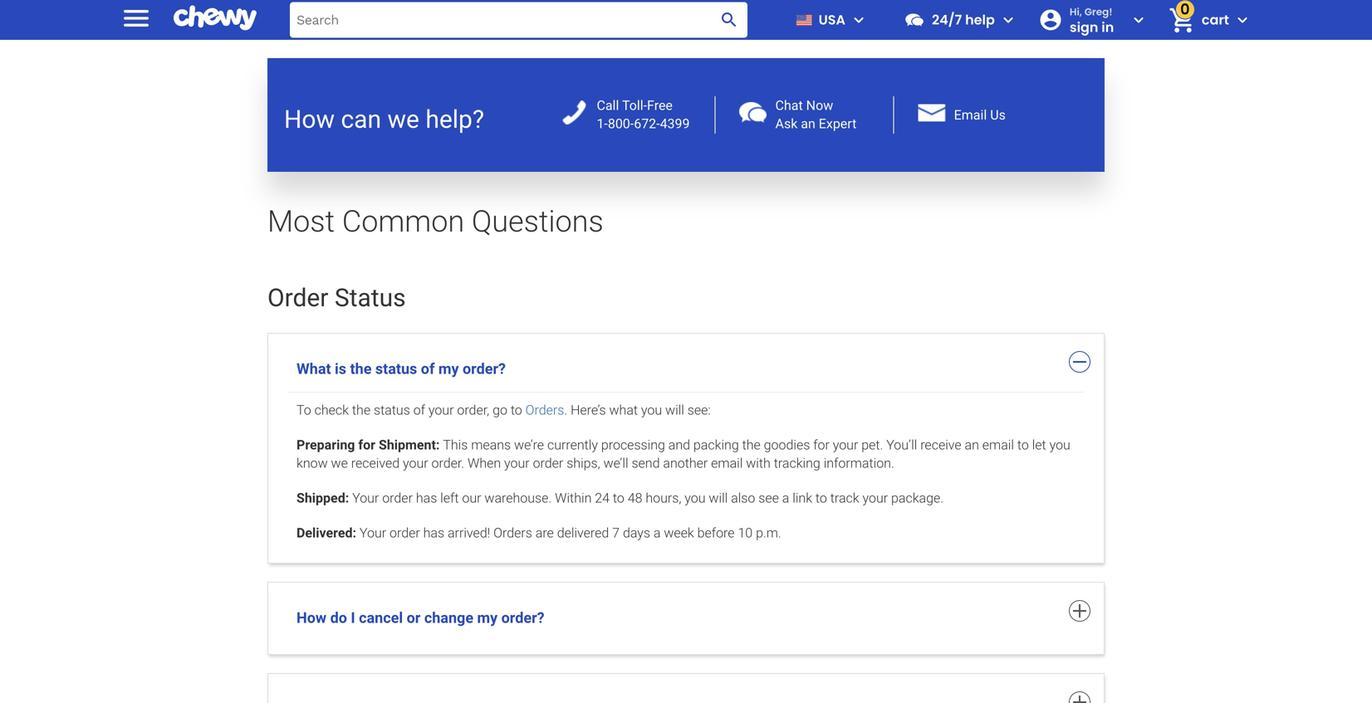 Task type: locate. For each thing, give the bounding box(es) containing it.
0 horizontal spatial a
[[654, 526, 661, 541]]

status inside what is the status of my order? element
[[374, 403, 410, 418]]

has
[[416, 491, 437, 506], [423, 526, 445, 541]]

help?
[[426, 105, 484, 134]]

days
[[623, 526, 651, 541]]

1 vertical spatial an
[[965, 437, 980, 453]]

will left also
[[709, 491, 728, 506]]

we right can
[[388, 105, 420, 134]]

1 vertical spatial of
[[414, 403, 425, 418]]

1 vertical spatial my
[[477, 610, 498, 627]]

account menu image
[[1129, 10, 1149, 30]]

call toll-free 1-800-672-4399
[[597, 98, 690, 132]]

0 vertical spatial the
[[350, 361, 372, 378]]

how
[[284, 105, 335, 134], [297, 610, 327, 627]]

0 vertical spatial an
[[801, 116, 816, 132]]

delivered: your order has arrived! orders are delivered 7 days a week before 10 p.m.
[[297, 526, 782, 541]]

1 vertical spatial we
[[514, 437, 531, 453]]

0 vertical spatial your
[[352, 491, 379, 506]]

to right go
[[511, 403, 522, 418]]

order.
[[432, 456, 465, 472]]

what is the status of my order? element
[[288, 392, 1084, 551]]

order down "received"
[[382, 491, 413, 506]]

in
[[1102, 18, 1115, 36]]

help
[[966, 10, 995, 29]]

0 vertical spatial see
[[688, 403, 708, 418]]

you right what
[[641, 403, 662, 418]]

your down "received"
[[352, 491, 379, 506]]

your left order,
[[429, 403, 454, 418]]

orders
[[526, 403, 565, 418], [494, 526, 533, 541]]

orders left are
[[494, 526, 533, 541]]

you inside you'll receive an email to let you know we received your order.
[[1050, 437, 1071, 453]]

email us
[[954, 107, 1006, 123]]

how left do
[[297, 610, 327, 627]]

status up to check the status of your order,
[[376, 361, 417, 378]]

has left left on the left of the page
[[416, 491, 437, 506]]

warehouse.
[[485, 491, 552, 506]]

how for how can we help?
[[284, 105, 335, 134]]

0 horizontal spatial email
[[711, 456, 743, 472]]

0 vertical spatial has
[[416, 491, 437, 506]]

this
[[443, 437, 468, 453]]

0 vertical spatial we
[[388, 105, 420, 134]]

greg!
[[1085, 5, 1113, 18]]

24/7 help link
[[897, 0, 995, 40]]

send
[[632, 456, 660, 472]]

we left e
[[514, 437, 531, 453]]

what is the status of my order?
[[297, 361, 506, 378]]

of up shipment:
[[414, 403, 425, 418]]

help menu image
[[999, 10, 1019, 30]]

1 vertical spatial has
[[423, 526, 445, 541]]

we down preparing
[[331, 456, 348, 472]]

0 vertical spatial .
[[565, 403, 568, 418]]

0 horizontal spatial my
[[439, 361, 459, 378]]

0 vertical spatial my
[[439, 361, 459, 378]]

an down now
[[801, 116, 816, 132]]

menu image left chewy home image
[[120, 1, 153, 35]]

of for is
[[414, 403, 425, 418]]

preparing
[[297, 437, 355, 453]]

. down receive
[[941, 491, 944, 506]]

toll-
[[622, 98, 647, 113]]

now
[[807, 98, 834, 113]]

1 vertical spatial the
[[352, 403, 371, 418]]

1 vertical spatial see
[[759, 491, 779, 506]]

order status
[[268, 283, 406, 313]]

cart menu image
[[1233, 10, 1253, 30]]

1 horizontal spatial .
[[941, 491, 944, 506]]

,
[[598, 456, 601, 472]]

email us link
[[954, 106, 1089, 124]]

will left :
[[666, 403, 685, 418]]

for up tracking
[[814, 437, 830, 453]]

email us image
[[918, 104, 946, 122]]

0 horizontal spatial menu image
[[120, 1, 153, 35]]

call
[[597, 98, 619, 113]]

1 horizontal spatial for
[[814, 437, 830, 453]]

how left can
[[284, 105, 335, 134]]

status for is
[[374, 403, 410, 418]]

status for status
[[376, 361, 417, 378]]

an inside chat now ask an expert
[[801, 116, 816, 132]]

tracking
[[774, 456, 821, 472]]

0 horizontal spatial see
[[688, 403, 708, 418]]

questions
[[472, 204, 604, 239]]

your for shipped:
[[352, 491, 379, 506]]

chat now ask an expert
[[776, 98, 857, 132]]

my right change
[[477, 610, 498, 627]]

0 vertical spatial email
[[983, 437, 1015, 453]]

order? right change
[[502, 610, 545, 627]]

1 vertical spatial status
[[374, 403, 410, 418]]

the
[[350, 361, 372, 378], [352, 403, 371, 418], [743, 437, 761, 453]]

link
[[793, 491, 813, 506]]

672-
[[634, 116, 660, 132]]

1 horizontal spatial we
[[388, 105, 420, 134]]

do
[[330, 610, 347, 627]]

0 vertical spatial order
[[533, 456, 564, 472]]

track
[[831, 491, 860, 506]]

to left 'let'
[[1018, 437, 1029, 453]]

orders link
[[526, 401, 565, 420]]

email down packing
[[711, 456, 743, 472]]

common
[[342, 204, 465, 239]]

order for arrived!
[[390, 526, 420, 541]]

order
[[268, 283, 329, 313]]

Search text field
[[290, 2, 748, 38]]

shipment:
[[379, 437, 440, 453]]

a right days
[[654, 526, 661, 541]]

my
[[439, 361, 459, 378], [477, 610, 498, 627]]

orders . here's what you will see :
[[526, 403, 711, 418]]

my up order,
[[439, 361, 459, 378]]

0 horizontal spatial we
[[331, 456, 348, 472]]

how can we help?
[[284, 105, 484, 134]]

change
[[424, 610, 474, 627]]

you right 'let'
[[1050, 437, 1071, 453]]

1 vertical spatial your
[[360, 526, 386, 541]]

this means
[[443, 437, 511, 453]]

for
[[358, 437, 376, 453], [814, 437, 830, 453]]

menu image inside "usa" popup button
[[849, 10, 869, 30]]

go
[[493, 403, 508, 418]]

1 horizontal spatial a
[[783, 491, 790, 506]]

order left 'arrived!' at the left bottom of the page
[[390, 526, 420, 541]]

order down e
[[533, 456, 564, 472]]

of up to check the status of your order,
[[421, 361, 435, 378]]

delivered
[[557, 526, 609, 541]]

orders up e
[[526, 403, 565, 418]]

the right check
[[352, 403, 371, 418]]

1 vertical spatial a
[[654, 526, 661, 541]]

free
[[647, 98, 673, 113]]

your down shipment:
[[403, 456, 428, 472]]

has for arrived!
[[423, 526, 445, 541]]

order? up order,
[[463, 361, 506, 378]]

status up shipment:
[[374, 403, 410, 418]]

has left 'arrived!' at the left bottom of the page
[[423, 526, 445, 541]]

see up 'r e currently processing and packing the goodies for your pet.
[[688, 403, 708, 418]]

menu image right usa
[[849, 10, 869, 30]]

1 vertical spatial how
[[297, 610, 327, 627]]

0 vertical spatial will
[[666, 403, 685, 418]]

to right link
[[816, 491, 828, 506]]

i
[[351, 610, 355, 627]]

the up with on the bottom right of page
[[743, 437, 761, 453]]

menu image
[[120, 1, 153, 35], [849, 10, 869, 30]]

2 vertical spatial we
[[331, 456, 348, 472]]

can
[[341, 105, 381, 134]]

1 vertical spatial orders
[[494, 526, 533, 541]]

you
[[641, 403, 662, 418], [1050, 437, 1071, 453], [685, 491, 706, 506], [863, 491, 884, 506]]

1 vertical spatial order
[[382, 491, 413, 506]]

1 horizontal spatial an
[[965, 437, 980, 453]]

email left 'let'
[[983, 437, 1015, 453]]

0 horizontal spatial for
[[358, 437, 376, 453]]

0 horizontal spatial an
[[801, 116, 816, 132]]

1 vertical spatial will
[[709, 491, 728, 506]]

email
[[954, 107, 987, 123]]

your right delivered:
[[360, 526, 386, 541]]

order?
[[463, 361, 506, 378], [502, 610, 545, 627]]

a
[[783, 491, 790, 506], [654, 526, 661, 541]]

for up "received"
[[358, 437, 376, 453]]

1 horizontal spatial my
[[477, 610, 498, 627]]

shipped:
[[297, 491, 349, 506]]

we
[[388, 105, 420, 134], [514, 437, 531, 453], [331, 456, 348, 472]]

to
[[511, 403, 522, 418], [1018, 437, 1029, 453], [613, 491, 625, 506], [816, 491, 828, 506]]

delivered:
[[297, 526, 357, 541]]

. left here's
[[565, 403, 568, 418]]

cancel
[[359, 610, 403, 627]]

of
[[421, 361, 435, 378], [414, 403, 425, 418]]

1 horizontal spatial email
[[983, 437, 1015, 453]]

see
[[688, 403, 708, 418], [759, 491, 779, 506]]

package
[[892, 491, 941, 506]]

a left link
[[783, 491, 790, 506]]

a link to track you
[[783, 491, 884, 506]]

1 horizontal spatial menu image
[[849, 10, 869, 30]]

most common questions
[[268, 204, 604, 239]]

1 horizontal spatial will
[[709, 491, 728, 506]]

2 vertical spatial order
[[390, 526, 420, 541]]

an right receive
[[965, 437, 980, 453]]

0 vertical spatial how
[[284, 105, 335, 134]]

week
[[664, 526, 694, 541]]

the right is
[[350, 361, 372, 378]]

0 vertical spatial of
[[421, 361, 435, 378]]

your
[[352, 491, 379, 506], [360, 526, 386, 541]]

see right also
[[759, 491, 779, 506]]

0 vertical spatial status
[[376, 361, 417, 378]]



Task type: describe. For each thing, give the bounding box(es) containing it.
your order ships
[[504, 456, 598, 472]]

chewy support image
[[904, 9, 926, 31]]

r package .
[[884, 491, 944, 506]]

'r e currently processing and packing the goodies for your pet.
[[531, 437, 884, 453]]

submit search image
[[720, 10, 739, 30]]

2 vertical spatial the
[[743, 437, 761, 453]]

p.m.
[[756, 526, 782, 541]]

to inside you'll receive an email to let you know we received your order.
[[1018, 437, 1029, 453]]

you right the track
[[863, 491, 884, 506]]

hi,
[[1070, 5, 1083, 18]]

goodies
[[764, 437, 810, 453]]

we inside you'll receive an email to let you know we received your order.
[[331, 456, 348, 472]]

24/7 help
[[932, 10, 995, 29]]

what
[[609, 403, 638, 418]]

Product search field
[[290, 2, 748, 38]]

order,
[[457, 403, 490, 418]]

your inside you'll receive an email to let you know we received your order.
[[403, 456, 428, 472]]

4399
[[660, 116, 690, 132]]

items image
[[1168, 6, 1197, 35]]

here's
[[571, 403, 606, 418]]

another
[[663, 456, 708, 472]]

us
[[991, 107, 1006, 123]]

your for delivered:
[[360, 526, 386, 541]]

you will also
[[685, 491, 756, 506]]

w
[[468, 456, 480, 472]]

cart link
[[1162, 0, 1230, 40]]

2 horizontal spatial we
[[514, 437, 531, 453]]

:
[[708, 403, 711, 418]]

what
[[297, 361, 331, 378]]

1 horizontal spatial see
[[759, 491, 779, 506]]

chat now image
[[740, 102, 767, 123]]

usa button
[[789, 0, 869, 40]]

usa
[[819, 10, 846, 29]]

arrived!
[[448, 526, 490, 541]]

ships
[[567, 456, 598, 472]]

800-
[[608, 116, 634, 132]]

to
[[297, 403, 311, 418]]

currently
[[548, 437, 598, 453]]

r
[[884, 491, 888, 506]]

how for how do i cancel or change my order?
[[297, 610, 327, 627]]

received
[[351, 456, 400, 472]]

processing
[[602, 437, 666, 453]]

also
[[731, 491, 756, 506]]

our
[[462, 491, 482, 506]]

0 vertical spatial orders
[[526, 403, 565, 418]]

10
[[738, 526, 753, 541]]

0 horizontal spatial will
[[666, 403, 685, 418]]

1 vertical spatial email
[[711, 456, 743, 472]]

0 vertical spatial a
[[783, 491, 790, 506]]

email inside you'll receive an email to let you know we received your order.
[[983, 437, 1015, 453]]

48
[[628, 491, 643, 506]]

packing
[[694, 437, 739, 453]]

1 vertical spatial .
[[941, 491, 944, 506]]

how do i cancel or change my order?
[[297, 610, 545, 627]]

call toll-free image
[[563, 100, 586, 124]]

within
[[555, 491, 592, 506]]

know
[[297, 456, 328, 472]]

let
[[1033, 437, 1047, 453]]

7
[[613, 526, 620, 541]]

the for status
[[350, 361, 372, 378]]

1 for from the left
[[358, 437, 376, 453]]

to right 24
[[613, 491, 625, 506]]

, we'll send
[[598, 456, 660, 472]]

sign
[[1070, 18, 1099, 36]]

or
[[407, 610, 421, 627]]

e
[[537, 437, 544, 453]]

and
[[669, 437, 691, 453]]

1 vertical spatial order?
[[502, 610, 545, 627]]

hi, greg! sign in
[[1070, 5, 1115, 36]]

of for status
[[421, 361, 435, 378]]

are
[[536, 526, 554, 541]]

hen
[[480, 456, 501, 472]]

you right hours,
[[685, 491, 706, 506]]

preparing for shipment:
[[297, 437, 440, 453]]

your up information.
[[833, 437, 859, 453]]

receive
[[921, 437, 962, 453]]

check
[[315, 403, 349, 418]]

expert
[[819, 116, 857, 132]]

most
[[268, 204, 335, 239]]

24
[[595, 491, 610, 506]]

2 for from the left
[[814, 437, 830, 453]]

you'll
[[887, 437, 918, 453]]

you'll receive an email to let you know we received your order.
[[297, 437, 1071, 472]]

means
[[471, 437, 511, 453]]

information.
[[824, 456, 895, 472]]

chat
[[776, 98, 803, 113]]

status
[[335, 283, 406, 313]]

the for is
[[352, 403, 371, 418]]

0 vertical spatial order?
[[463, 361, 506, 378]]

hours,
[[646, 491, 682, 506]]

your right hen
[[504, 456, 530, 472]]

'r
[[531, 437, 537, 453]]

has for left
[[416, 491, 437, 506]]

ask
[[776, 116, 798, 132]]

we'll
[[604, 456, 629, 472]]

cart
[[1202, 10, 1230, 29]]

before
[[698, 526, 735, 541]]

order for left
[[382, 491, 413, 506]]

is
[[335, 361, 347, 378]]

24/7
[[932, 10, 962, 29]]

another email with tracking information.
[[663, 456, 895, 472]]

chewy home image
[[174, 0, 257, 36]]

0 horizontal spatial .
[[565, 403, 568, 418]]

an inside you'll receive an email to let you know we received your order.
[[965, 437, 980, 453]]



Task type: vqa. For each thing, say whether or not it's contained in the screenshot.
"1-" in the $12.15 FREE 1-3 day delivery on first-time orders over $25
no



